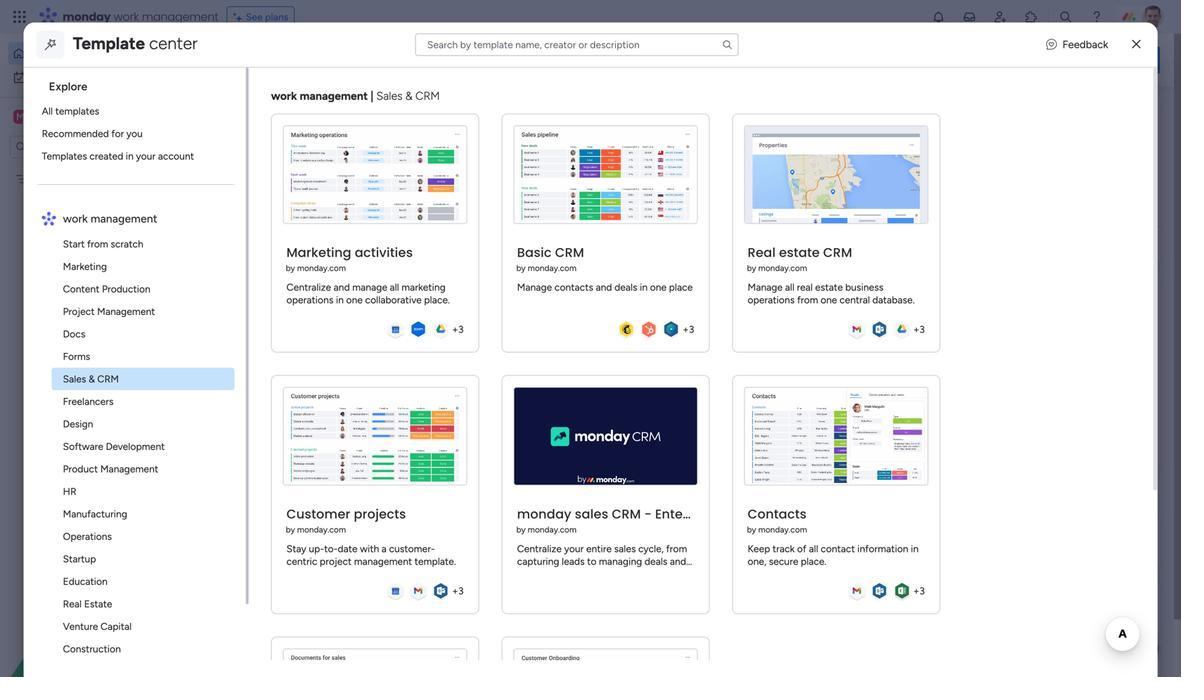 Task type: describe. For each thing, give the bounding box(es) containing it.
place. for contacts
[[801, 556, 827, 567]]

0 vertical spatial &
[[405, 89, 413, 103]]

|
[[371, 89, 374, 103]]

work management > main workspace
[[252, 281, 416, 292]]

sales
[[575, 505, 609, 523]]

recommended for you
[[42, 128, 143, 140]]

support
[[1067, 610, 1102, 622]]

monday.com inside monday sales crm - enterprise product by monday.com
[[528, 525, 577, 535]]

for
[[111, 128, 124, 140]]

quick search button
[[1059, 46, 1160, 74]]

2 vertical spatial workspace
[[314, 426, 375, 441]]

project inside 'work management templates' element
[[63, 305, 95, 317]]

marketing activities by monday.com
[[286, 244, 413, 273]]

1 horizontal spatial lottie animation image
[[551, 34, 947, 87]]

basic crm by monday.com
[[516, 244, 584, 273]]

docs
[[63, 328, 85, 340]]

enterprise
[[655, 505, 720, 523]]

quick search
[[1082, 53, 1149, 67]]

1 vertical spatial lottie animation element
[[0, 535, 179, 677]]

Search in workspace field
[[30, 139, 117, 155]]

give feedback
[[977, 54, 1045, 66]]

marketing for marketing activities by monday.com
[[287, 244, 351, 262]]

manage for real
[[748, 281, 783, 293]]

monday.com inside marketing activities by monday.com
[[297, 263, 346, 273]]

work management templates element
[[38, 233, 246, 677]]

development
[[106, 440, 165, 452]]

crm inside basic crm by monday.com
[[555, 244, 584, 262]]

project
[[320, 556, 352, 567]]

all inside manage all real estate business operations from one central database.
[[785, 281, 795, 293]]

by inside real estate crm by monday.com
[[747, 263, 756, 273]]

quickly access your recent boards, inbox and workspaces
[[200, 61, 492, 74]]

template center
[[73, 33, 198, 53]]

contacts
[[748, 505, 807, 523]]

quickly
[[200, 61, 239, 74]]

my for my workspaces
[[237, 383, 255, 398]]

by inside marketing activities by monday.com
[[286, 263, 295, 273]]

m inside workspace icon
[[16, 111, 25, 123]]

templates created in your account
[[42, 150, 194, 162]]

content production
[[63, 283, 150, 295]]

centralize and manage all marketing operations in one collaborative place.
[[287, 281, 450, 306]]

in right deals
[[640, 281, 648, 293]]

all for marketing activities
[[390, 281, 399, 293]]

work right component icon
[[252, 281, 274, 292]]

and left get
[[1031, 610, 1048, 622]]

update feed image
[[963, 10, 977, 24]]

work up recently visited
[[271, 89, 297, 103]]

crm for estate
[[823, 244, 852, 262]]

centric
[[287, 556, 317, 567]]

+ 3 for customer projects
[[452, 585, 464, 597]]

dapulse x slim image
[[1139, 102, 1156, 119]]

0 vertical spatial your
[[279, 61, 301, 74]]

update feed (inbox)
[[237, 335, 354, 350]]

management down production
[[97, 305, 155, 317]]

work up start
[[63, 212, 88, 225]]

main inside workspace selection element
[[32, 110, 57, 123]]

your inside explore element
[[136, 150, 156, 162]]

management down quickly access your recent boards, inbox and workspaces
[[300, 89, 368, 103]]

search everything image
[[1059, 10, 1073, 24]]

1 vertical spatial workspace
[[369, 281, 416, 292]]

design
[[63, 418, 93, 430]]

real
[[797, 281, 813, 293]]

real for estate
[[63, 598, 82, 610]]

monday for work
[[63, 9, 111, 25]]

my for my work
[[32, 71, 46, 83]]

getting started element
[[949, 512, 1160, 569]]

give
[[977, 54, 998, 66]]

place. for marketing activities
[[424, 294, 450, 306]]

up-
[[309, 543, 324, 555]]

content
[[63, 283, 100, 295]]

1 vertical spatial project management
[[255, 258, 364, 271]]

template
[[73, 33, 145, 53]]

created
[[90, 150, 123, 162]]

work up template center
[[114, 9, 139, 25]]

0 vertical spatial workspace
[[60, 110, 115, 123]]

real estate crm by monday.com
[[747, 244, 852, 273]]

track
[[773, 543, 795, 555]]

in inside explore element
[[126, 150, 134, 162]]

recently visited
[[237, 115, 331, 130]]

close image
[[1132, 39, 1141, 50]]

-
[[644, 505, 652, 523]]

explore heading
[[38, 67, 246, 100]]

work inside option
[[48, 71, 70, 83]]

operations
[[63, 530, 112, 542]]

database.
[[873, 294, 915, 306]]

capital
[[101, 620, 132, 632]]

select product image
[[13, 10, 27, 24]]

3 for basic crm
[[689, 323, 694, 335]]

and inside centralize and manage all marketing operations in one collaborative place.
[[334, 281, 350, 293]]

remove from favorites image
[[398, 257, 412, 271]]

construction
[[63, 643, 121, 655]]

scratch
[[111, 238, 143, 250]]

home
[[31, 47, 58, 59]]

venture capital
[[63, 620, 132, 632]]

from inside manage all real estate business operations from one central database.
[[797, 294, 818, 306]]

management up 'scratch'
[[91, 212, 157, 225]]

and left deals
[[596, 281, 612, 293]]

by inside 'contacts by monday.com'
[[747, 525, 756, 535]]

monday.com inside real estate crm by monday.com
[[758, 263, 807, 273]]

manage contacts and deals in one place
[[517, 281, 693, 293]]

update
[[237, 335, 280, 350]]

learn
[[1005, 610, 1029, 622]]

by inside customer projects by monday.com
[[286, 525, 295, 535]]

my work
[[32, 71, 70, 83]]

of
[[797, 543, 807, 555]]

+ for contacts
[[913, 585, 920, 597]]

estate inside manage all real estate business operations from one central database.
[[815, 281, 843, 293]]

date
[[338, 543, 358, 555]]

sales & crm
[[63, 373, 119, 385]]

access
[[241, 61, 276, 74]]

estate inside real estate crm by monday.com
[[779, 244, 820, 262]]

workspace image
[[13, 109, 27, 124]]

in inside keep track of all contact information in one, secure place.
[[911, 543, 919, 555]]

1 vertical spatial lottie animation image
[[0, 535, 179, 677]]

plans
[[265, 11, 288, 23]]

start
[[63, 238, 85, 250]]

contacts by monday.com
[[747, 505, 807, 535]]

monday.com inside customer projects by monday.com
[[297, 525, 346, 535]]

management inside list box
[[67, 173, 125, 185]]

explore element
[[38, 100, 246, 167]]

1 horizontal spatial main
[[284, 426, 311, 441]]

1 horizontal spatial one
[[650, 281, 667, 293]]

my work link
[[8, 66, 171, 89]]

feedback link
[[1046, 37, 1108, 53]]

help button
[[1110, 637, 1159, 660]]

+ 3 for contacts
[[913, 585, 925, 597]]

explore
[[49, 80, 88, 93]]

real estate
[[63, 598, 112, 610]]

start from scratch
[[63, 238, 143, 250]]

startup
[[63, 553, 96, 565]]

1 vertical spatial work management
[[301, 445, 389, 458]]

work right component image
[[301, 445, 324, 458]]

project management inside list box
[[33, 173, 125, 185]]

templates
[[55, 105, 99, 117]]

management up work management > main workspace
[[296, 258, 364, 271]]

terry turtle image
[[1142, 6, 1164, 28]]

workspace image
[[240, 424, 274, 458]]

0 vertical spatial sales
[[376, 89, 403, 103]]

work management | sales & crm
[[271, 89, 440, 103]]

hr
[[63, 485, 77, 497]]

template.
[[415, 556, 456, 567]]

learn and get support
[[1005, 610, 1102, 622]]

see plans
[[246, 11, 288, 23]]

+ for real estate crm
[[913, 323, 920, 335]]

place
[[669, 281, 693, 293]]

v2 user feedback image for feedback
[[1046, 37, 1057, 53]]

collaborative
[[365, 294, 422, 306]]

all
[[42, 105, 53, 117]]

1 vertical spatial workspaces
[[258, 383, 327, 398]]

visited
[[292, 115, 331, 130]]

manage
[[352, 281, 387, 293]]

1 horizontal spatial lottie animation element
[[551, 34, 947, 87]]

education
[[63, 575, 108, 587]]

list box containing explore
[[29, 67, 249, 677]]

deals
[[615, 281, 638, 293]]

search image
[[722, 39, 733, 50]]

management inside stay up-to-date with a customer- centric project management template.
[[354, 556, 412, 567]]



Task type: locate. For each thing, give the bounding box(es) containing it.
search
[[1114, 53, 1149, 67]]

0 vertical spatial estate
[[779, 244, 820, 262]]

1 horizontal spatial product
[[723, 505, 773, 523]]

marketing up content
[[63, 260, 107, 272]]

from
[[87, 238, 108, 250], [797, 294, 818, 306]]

2 horizontal spatial one
[[821, 294, 837, 306]]

and right inbox
[[411, 61, 429, 74]]

project management down the "content production"
[[63, 305, 155, 317]]

1 horizontal spatial workspaces
[[432, 61, 492, 74]]

stay up-to-date with a customer- centric project management template.
[[287, 543, 456, 567]]

one inside manage all real estate business operations from one central database.
[[821, 294, 837, 306]]

all inside keep track of all contact information in one, secure place.
[[809, 543, 818, 555]]

from down real in the right of the page
[[797, 294, 818, 306]]

all for contacts
[[809, 543, 818, 555]]

crm for sales
[[612, 505, 641, 523]]

management up projects
[[326, 445, 389, 458]]

all
[[390, 281, 399, 293], [785, 281, 795, 293], [809, 543, 818, 555]]

1 horizontal spatial place.
[[801, 556, 827, 567]]

sales right |
[[376, 89, 403, 103]]

0 horizontal spatial sales
[[63, 373, 86, 385]]

public board image
[[235, 257, 250, 272]]

+
[[452, 323, 458, 335], [683, 323, 689, 335], [913, 323, 920, 335], [452, 585, 458, 597], [913, 585, 920, 597]]

1 vertical spatial main workspace
[[284, 426, 375, 441]]

in right information
[[911, 543, 919, 555]]

project down templates
[[33, 173, 65, 185]]

manufacturing
[[63, 508, 127, 520]]

0 horizontal spatial v2 user feedback image
[[961, 52, 971, 68]]

1 horizontal spatial your
[[279, 61, 301, 74]]

main up component image
[[284, 426, 311, 441]]

help image
[[1090, 10, 1104, 24]]

1 horizontal spatial manage
[[748, 281, 783, 293]]

3 for contacts
[[920, 585, 925, 597]]

0 horizontal spatial lottie animation element
[[0, 535, 179, 677]]

close my workspaces image
[[217, 382, 234, 399]]

0 horizontal spatial manage
[[517, 281, 552, 293]]

my down 'home'
[[32, 71, 46, 83]]

0 vertical spatial main workspace
[[32, 110, 115, 123]]

2 horizontal spatial all
[[809, 543, 818, 555]]

monday marketplace image
[[1024, 10, 1038, 24]]

project
[[33, 173, 65, 185], [255, 258, 293, 271], [63, 305, 95, 317]]

all up 'collaborative'
[[390, 281, 399, 293]]

place.
[[424, 294, 450, 306], [801, 556, 827, 567]]

1 vertical spatial product
[[723, 505, 773, 523]]

in inside centralize and manage all marketing operations in one collaborative place.
[[336, 294, 344, 306]]

0 horizontal spatial main
[[32, 110, 57, 123]]

0 horizontal spatial workspaces
[[258, 383, 327, 398]]

1 horizontal spatial &
[[405, 89, 413, 103]]

0 horizontal spatial from
[[87, 238, 108, 250]]

v2 user feedback image
[[1046, 37, 1057, 53], [961, 52, 971, 68]]

workspace
[[60, 110, 115, 123], [369, 281, 416, 292], [314, 426, 375, 441]]

estate right real in the right of the page
[[815, 281, 843, 293]]

one for marketing activities
[[346, 294, 363, 306]]

real inside 'work management templates' element
[[63, 598, 82, 610]]

None search field
[[415, 33, 739, 56]]

my right close my workspaces icon
[[237, 383, 255, 398]]

0 vertical spatial m
[[16, 111, 25, 123]]

3 for marketing activities
[[458, 323, 464, 335]]

all inside centralize and manage all marketing operations in one collaborative place.
[[390, 281, 399, 293]]

from right start
[[87, 238, 108, 250]]

operations inside manage all real estate business operations from one central database.
[[748, 294, 795, 306]]

estate up real in the right of the page
[[779, 244, 820, 262]]

my work option
[[8, 66, 171, 89]]

manage all real estate business operations from one central database.
[[748, 281, 915, 306]]

main workspace inside workspace selection element
[[32, 110, 115, 123]]

by inside basic crm by monday.com
[[516, 263, 526, 273]]

my workspaces
[[237, 383, 327, 398]]

main workspace up component image
[[284, 426, 375, 441]]

work management
[[63, 212, 157, 225], [301, 445, 389, 458]]

0 vertical spatial real
[[748, 244, 776, 262]]

0 vertical spatial main
[[32, 110, 57, 123]]

component image
[[235, 279, 247, 291]]

0 horizontal spatial m
[[16, 111, 25, 123]]

monday
[[63, 9, 111, 25], [517, 505, 572, 523]]

0 horizontal spatial place.
[[424, 294, 450, 306]]

m inside workspace image
[[250, 431, 264, 451]]

product inside 'work management templates' element
[[63, 463, 98, 475]]

manage for basic
[[517, 281, 552, 293]]

one down the manage
[[346, 294, 363, 306]]

my inside option
[[32, 71, 46, 83]]

keep
[[748, 543, 770, 555]]

sales
[[376, 89, 403, 103], [63, 373, 86, 385]]

project inside project management list box
[[33, 173, 65, 185]]

project management inside 'work management templates' element
[[63, 305, 155, 317]]

monday inside monday sales crm - enterprise product by monday.com
[[517, 505, 572, 523]]

management left >
[[276, 281, 334, 292]]

keep track of all contact information in one, secure place.
[[748, 543, 919, 567]]

venture
[[63, 620, 98, 632]]

main workspace up recommended
[[32, 110, 115, 123]]

0 vertical spatial workspaces
[[432, 61, 492, 74]]

1 horizontal spatial work management
[[301, 445, 389, 458]]

0 vertical spatial from
[[87, 238, 108, 250]]

2 vertical spatial main
[[284, 426, 311, 441]]

1 vertical spatial estate
[[815, 281, 843, 293]]

2 manage from the left
[[748, 281, 783, 293]]

1 operations from the left
[[287, 294, 334, 306]]

lottie animation element
[[551, 34, 947, 87], [0, 535, 179, 677]]

1 horizontal spatial from
[[797, 294, 818, 306]]

1 vertical spatial real
[[63, 598, 82, 610]]

work
[[114, 9, 139, 25], [48, 71, 70, 83], [271, 89, 297, 103], [63, 212, 88, 225], [252, 281, 274, 292], [301, 445, 324, 458]]

2 vertical spatial project
[[63, 305, 95, 317]]

0 horizontal spatial marketing
[[63, 260, 107, 272]]

& inside 'work management templates' element
[[89, 373, 95, 385]]

1 manage from the left
[[517, 281, 552, 293]]

0 horizontal spatial product
[[63, 463, 98, 475]]

0 horizontal spatial operations
[[287, 294, 334, 306]]

0 horizontal spatial monday
[[63, 9, 111, 25]]

projects
[[354, 505, 406, 523]]

your left recent
[[279, 61, 301, 74]]

1 vertical spatial monday
[[517, 505, 572, 523]]

Search by template name, creator or description search field
[[415, 33, 739, 56]]

quick
[[1082, 53, 1111, 67]]

operations down real estate crm by monday.com
[[748, 294, 795, 306]]

estate
[[84, 598, 112, 610]]

component image
[[284, 445, 296, 458]]

main
[[32, 110, 57, 123], [345, 281, 366, 292], [284, 426, 311, 441]]

product down software
[[63, 463, 98, 475]]

crm
[[416, 89, 440, 103], [555, 244, 584, 262], [823, 244, 852, 262], [97, 373, 119, 385], [612, 505, 641, 523]]

1 horizontal spatial m
[[250, 431, 264, 451]]

recommended
[[42, 128, 109, 140]]

0 vertical spatial my
[[32, 71, 46, 83]]

v2 bolt switch image
[[1070, 52, 1078, 68]]

crm inside 'work management templates' element
[[97, 373, 119, 385]]

v2 user feedback image left v2 bolt switch icon
[[1046, 37, 1057, 53]]

one
[[650, 281, 667, 293], [346, 294, 363, 306], [821, 294, 837, 306]]

manage down basic crm by monday.com
[[517, 281, 552, 293]]

monday.com down basic
[[528, 263, 577, 273]]

one left place at the right
[[650, 281, 667, 293]]

place. inside keep track of all contact information in one, secure place.
[[801, 556, 827, 567]]

one inside centralize and manage all marketing operations in one collaborative place.
[[346, 294, 363, 306]]

0 horizontal spatial your
[[136, 150, 156, 162]]

workspace selection element
[[13, 108, 117, 127]]

monday.com up work management > main workspace
[[297, 263, 346, 273]]

with
[[360, 543, 379, 555]]

+ for customer projects
[[452, 585, 458, 597]]

v2 user feedback image left "give" in the right top of the page
[[961, 52, 971, 68]]

0 vertical spatial project
[[33, 173, 65, 185]]

manage inside manage all real estate business operations from one central database.
[[748, 281, 783, 293]]

management down development
[[100, 463, 158, 475]]

in down the you
[[126, 150, 134, 162]]

one left central
[[821, 294, 837, 306]]

& up freelancers
[[89, 373, 95, 385]]

management down a
[[354, 556, 412, 567]]

boards,
[[340, 61, 377, 74]]

your down the you
[[136, 150, 156, 162]]

+ for basic crm
[[683, 323, 689, 335]]

customer
[[287, 505, 350, 523]]

crm for &
[[97, 373, 119, 385]]

0 horizontal spatial &
[[89, 373, 95, 385]]

3 for real estate crm
[[920, 323, 925, 335]]

monday left sales
[[517, 505, 572, 523]]

you
[[126, 128, 143, 140]]

notifications image
[[932, 10, 946, 24]]

all templates
[[42, 105, 99, 117]]

all right of
[[809, 543, 818, 555]]

work management right component image
[[301, 445, 389, 458]]

monday.com inside 'contacts by monday.com'
[[758, 525, 807, 535]]

real inside real estate crm by monday.com
[[748, 244, 776, 262]]

+ 3 for real estate crm
[[913, 323, 925, 335]]

1 vertical spatial m
[[250, 431, 264, 451]]

v2 user feedback image for give feedback
[[961, 52, 971, 68]]

1 horizontal spatial marketing
[[287, 244, 351, 262]]

project down content
[[63, 305, 95, 317]]

customer projects by monday.com
[[286, 505, 406, 535]]

0 horizontal spatial all
[[390, 281, 399, 293]]

operations down centralize on the left top of the page
[[287, 294, 334, 306]]

1 vertical spatial from
[[797, 294, 818, 306]]

in down >
[[336, 294, 344, 306]]

sales inside 'work management templates' element
[[63, 373, 86, 385]]

marketing inside 'work management templates' element
[[63, 260, 107, 272]]

workspaces down update feed (inbox)
[[258, 383, 327, 398]]

operations for real
[[748, 294, 795, 306]]

work down 'home'
[[48, 71, 70, 83]]

monday.com inside basic crm by monday.com
[[528, 263, 577, 273]]

1 horizontal spatial all
[[785, 281, 795, 293]]

central
[[840, 294, 870, 306]]

project management up centralize on the left top of the page
[[255, 258, 364, 271]]

0 horizontal spatial main workspace
[[32, 110, 115, 123]]

m left all
[[16, 111, 25, 123]]

crm inside monday sales crm - enterprise product by monday.com
[[612, 505, 641, 523]]

+ 3 for basic crm
[[683, 323, 694, 335]]

my
[[32, 71, 46, 83], [237, 383, 255, 398]]

account
[[158, 150, 194, 162]]

0 vertical spatial project management
[[33, 173, 125, 185]]

product management
[[63, 463, 158, 475]]

1 horizontal spatial my
[[237, 383, 255, 398]]

place. down marketing
[[424, 294, 450, 306]]

1 vertical spatial my
[[237, 383, 255, 398]]

your
[[279, 61, 301, 74], [136, 150, 156, 162]]

marketing for marketing
[[63, 260, 107, 272]]

+ 3 for marketing activities
[[452, 323, 464, 335]]

all left real in the right of the page
[[785, 281, 795, 293]]

get
[[1050, 610, 1065, 622]]

invite members image
[[993, 10, 1008, 24]]

main right >
[[345, 281, 366, 292]]

1 vertical spatial place.
[[801, 556, 827, 567]]

one for real estate crm
[[821, 294, 837, 306]]

lottie animation image
[[551, 34, 947, 87], [0, 535, 179, 677]]

see plans button
[[227, 6, 295, 27]]

to-
[[324, 543, 338, 555]]

m left component image
[[250, 431, 264, 451]]

operations for marketing
[[287, 294, 334, 306]]

activities
[[355, 244, 413, 262]]

operations inside centralize and manage all marketing operations in one collaborative place.
[[287, 294, 334, 306]]

management up center
[[142, 9, 218, 25]]

monday up the template
[[63, 9, 111, 25]]

1 vertical spatial main
[[345, 281, 366, 292]]

software
[[63, 440, 103, 452]]

3 for customer projects
[[458, 585, 464, 597]]

main right workspace icon
[[32, 110, 57, 123]]

customer-
[[389, 543, 435, 555]]

option
[[0, 166, 179, 169]]

marketing inside marketing activities by monday.com
[[287, 244, 351, 262]]

crm inside real estate crm by monday.com
[[823, 244, 852, 262]]

feedback
[[1063, 38, 1108, 51]]

and left the manage
[[334, 281, 350, 293]]

0 vertical spatial place.
[[424, 294, 450, 306]]

feedback
[[1001, 54, 1045, 66]]

centralize
[[287, 281, 331, 293]]

a
[[382, 543, 387, 555]]

manage left real in the right of the page
[[748, 281, 783, 293]]

forms
[[63, 350, 90, 362]]

home option
[[8, 42, 171, 65]]

monday for sales
[[517, 505, 572, 523]]

monday.com down customer
[[297, 525, 346, 535]]

management down created
[[67, 173, 125, 185]]

workspaces right inbox
[[432, 61, 492, 74]]

1 horizontal spatial real
[[748, 244, 776, 262]]

2 vertical spatial project management
[[63, 305, 155, 317]]

workspaces
[[432, 61, 492, 74], [258, 383, 327, 398]]

1 horizontal spatial sales
[[376, 89, 403, 103]]

recent
[[304, 61, 337, 74]]

marketing up centralize on the left top of the page
[[287, 244, 351, 262]]

sales down forms
[[63, 373, 86, 385]]

0
[[365, 337, 371, 349]]

from inside 'work management templates' element
[[87, 238, 108, 250]]

0 horizontal spatial lottie animation image
[[0, 535, 179, 677]]

product inside monday sales crm - enterprise product by monday.com
[[723, 505, 773, 523]]

contact
[[821, 543, 855, 555]]

main workspace
[[32, 110, 115, 123], [284, 426, 375, 441]]

1 vertical spatial sales
[[63, 373, 86, 385]]

2 horizontal spatial main
[[345, 281, 366, 292]]

m
[[16, 111, 25, 123], [250, 431, 264, 451]]

& down inbox
[[405, 89, 413, 103]]

project management list box
[[0, 164, 179, 381]]

crm up manage all real estate business operations from one central database.
[[823, 244, 852, 262]]

0 vertical spatial monday
[[63, 9, 111, 25]]

crm up freelancers
[[97, 373, 119, 385]]

0 horizontal spatial work management
[[63, 212, 157, 225]]

help
[[1122, 641, 1147, 656]]

work management up start from scratch
[[63, 212, 157, 225]]

&
[[405, 89, 413, 103], [89, 373, 95, 385]]

2 operations from the left
[[748, 294, 795, 306]]

1 vertical spatial your
[[136, 150, 156, 162]]

real for estate
[[748, 244, 776, 262]]

0 vertical spatial lottie animation element
[[551, 34, 947, 87]]

monday.com down contacts
[[758, 525, 807, 535]]

+ for marketing activities
[[452, 323, 458, 335]]

1 vertical spatial project
[[255, 258, 293, 271]]

0 vertical spatial work management
[[63, 212, 157, 225]]

and
[[411, 61, 429, 74], [334, 281, 350, 293], [596, 281, 612, 293], [1031, 610, 1048, 622]]

home link
[[8, 42, 171, 65]]

in
[[126, 150, 134, 162], [640, 281, 648, 293], [336, 294, 344, 306], [911, 543, 919, 555]]

project right public board image
[[255, 258, 293, 271]]

feed
[[283, 335, 309, 350]]

1 horizontal spatial operations
[[748, 294, 795, 306]]

templates
[[42, 150, 87, 162]]

monday.com up real in the right of the page
[[758, 263, 807, 273]]

product up keep
[[723, 505, 773, 523]]

0 vertical spatial product
[[63, 463, 98, 475]]

1 horizontal spatial v2 user feedback image
[[1046, 37, 1057, 53]]

0 horizontal spatial real
[[63, 598, 82, 610]]

place. down of
[[801, 556, 827, 567]]

monday.com down sales
[[528, 525, 577, 535]]

crm left -
[[612, 505, 641, 523]]

1 vertical spatial &
[[89, 373, 95, 385]]

production
[[102, 283, 150, 295]]

0 horizontal spatial my
[[32, 71, 46, 83]]

place. inside centralize and manage all marketing operations in one collaborative place.
[[424, 294, 450, 306]]

crm up contacts
[[555, 244, 584, 262]]

list box
[[29, 67, 249, 677]]

one,
[[748, 556, 767, 567]]

manage
[[517, 281, 552, 293], [748, 281, 783, 293]]

crm right |
[[416, 89, 440, 103]]

0 vertical spatial lottie animation image
[[551, 34, 947, 87]]

>
[[337, 281, 343, 292]]

project management down templates
[[33, 173, 125, 185]]

by inside monday sales crm - enterprise product by monday.com
[[516, 525, 526, 535]]

software development
[[63, 440, 165, 452]]

0 horizontal spatial one
[[346, 294, 363, 306]]

1 horizontal spatial monday
[[517, 505, 572, 523]]

1 horizontal spatial main workspace
[[284, 426, 375, 441]]



Task type: vqa. For each thing, say whether or not it's contained in the screenshot.
template. in the left bottom of the page
yes



